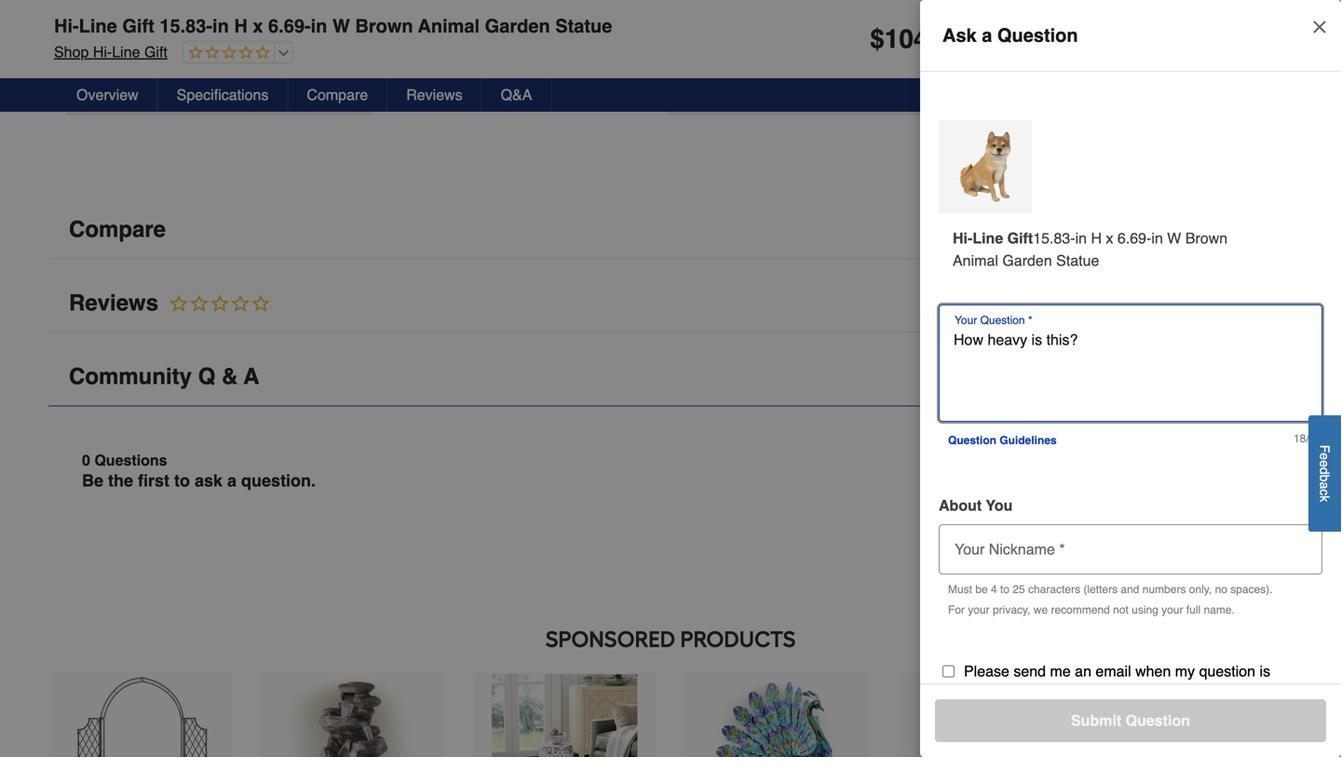 Task type: locate. For each thing, give the bounding box(es) containing it.
104
[[885, 24, 928, 54]]

1 vertical spatial hi-
[[93, 43, 112, 61]]

hi- right shop
[[93, 43, 112, 61]]

zero stars image up warning(s)
[[183, 45, 270, 62]]

1 horizontal spatial statue
[[1056, 252, 1100, 269]]

gift up ca residents: prop 65 warning(s)
[[144, 43, 168, 61]]

0 vertical spatial gift
[[122, 15, 154, 37]]

to right 4
[[1000, 583, 1010, 596]]

question guidelines
[[948, 434, 1057, 447]]

0 vertical spatial hi-
[[54, 15, 79, 37]]

be
[[82, 471, 103, 490]]

a
[[982, 25, 992, 46], [227, 471, 237, 490], [1318, 482, 1333, 489]]

ca
[[83, 85, 99, 98]]

d
[[1318, 467, 1333, 475]]

1 horizontal spatial your
[[1162, 604, 1184, 617]]

to left ask
[[174, 471, 190, 490]]

w inside 15.83-in h x 6.69-in w brown animal garden statue
[[1167, 230, 1182, 247]]

and
[[1121, 583, 1140, 596]]

1 vertical spatial statue
[[1056, 252, 1100, 269]]

15.83- inside 15.83-in h x 6.69-in w brown animal garden statue
[[1033, 230, 1076, 247]]

0 horizontal spatial x
[[253, 15, 263, 37]]

hi- for hi-line gift
[[953, 230, 973, 247]]

southdeep products heading
[[48, 621, 1293, 658]]

gift up the certifications in the top of the page
[[122, 15, 154, 37]]

0 horizontal spatial w
[[333, 15, 350, 37]]

1 vertical spatial compare
[[69, 216, 166, 242]]

reviews right 'no'
[[406, 86, 463, 103]]

1 horizontal spatial 6.69-
[[1118, 230, 1152, 247]]

x
[[253, 15, 263, 37], [1106, 230, 1114, 247]]

reviews up 'community'
[[69, 290, 158, 316]]

1 vertical spatial x
[[1106, 230, 1114, 247]]

0 questions be the first to ask a question.
[[82, 452, 316, 490]]

w
[[333, 15, 350, 37], [1167, 230, 1182, 247]]

numbers
[[1143, 583, 1186, 596]]

hi- up shop
[[54, 15, 79, 37]]

compare
[[307, 86, 368, 103], [69, 216, 166, 242]]

1 horizontal spatial hi-
[[93, 43, 112, 61]]

1 horizontal spatial to
[[1000, 583, 1010, 596]]

characters
[[1028, 583, 1081, 596]]

specifications button
[[158, 78, 288, 112]]

None text field
[[946, 524, 1315, 565]]

1 horizontal spatial reviews
[[406, 86, 463, 103]]

submit
[[1071, 712, 1122, 729]]

e
[[1318, 453, 1333, 460], [1318, 460, 1333, 467]]

a inside 0 questions be the first to ask a question.
[[227, 471, 237, 490]]

reviews button up community q & a button
[[48, 274, 1293, 333]]

1 vertical spatial compare button
[[48, 201, 1293, 259]]

0 vertical spatial brown
[[355, 15, 413, 37]]

1 vertical spatial 15.83-
[[1033, 230, 1076, 247]]

0 horizontal spatial compare
[[69, 216, 166, 242]]

0 horizontal spatial statue
[[555, 15, 612, 37]]

hi-
[[54, 15, 79, 37], [93, 43, 112, 61], [953, 230, 973, 247]]

submit question
[[1071, 712, 1190, 729]]

e up b
[[1318, 460, 1333, 467]]

1 vertical spatial gift
[[144, 43, 168, 61]]

2 vertical spatial hi-
[[953, 230, 973, 247]]

1 horizontal spatial w
[[1167, 230, 1182, 247]]

0 vertical spatial zero stars image
[[183, 45, 270, 62]]

hi-line gift
[[953, 230, 1033, 247]]

00
[[935, 24, 965, 54]]

your
[[968, 604, 990, 617], [1162, 604, 1184, 617]]

1 vertical spatial garden
[[1003, 252, 1052, 269]]

not
[[1113, 604, 1129, 617]]

0 horizontal spatial a
[[227, 471, 237, 490]]

line down hi-line gift image on the top of the page
[[973, 230, 1003, 247]]

must be 4 to 25 characters (letters and numbers only, no spaces). for your privacy, we recommend not using your full name.
[[948, 583, 1273, 617]]

h
[[234, 15, 248, 37], [1091, 230, 1102, 247]]

1 vertical spatial brown
[[1186, 230, 1228, 247]]

6.69-
[[268, 15, 311, 37], [1118, 230, 1152, 247]]

gift
[[122, 15, 154, 37], [144, 43, 168, 61], [1008, 230, 1033, 247]]

chat invite button image
[[1257, 689, 1313, 746]]

1 vertical spatial animal
[[953, 252, 999, 269]]

1 vertical spatial reviews
[[69, 290, 158, 316]]

my
[[1175, 663, 1195, 680]]

full
[[1187, 604, 1201, 617]]

0 horizontal spatial h
[[234, 15, 248, 37]]

question right ask
[[998, 25, 1078, 46]]

guidelines
[[1000, 434, 1057, 447]]

Please send me an email when my question is answered. checkbox
[[943, 666, 955, 678]]

garden up q&a
[[485, 15, 550, 37]]

1 vertical spatial zero stars image
[[158, 293, 272, 316]]

to inside must be 4 to 25 characters (letters and numbers only, no spaces). for your privacy, we recommend not using your full name.
[[1000, 583, 1010, 596]]

ask
[[943, 25, 977, 46]]

your left full
[[1162, 604, 1184, 617]]

4
[[991, 583, 997, 596]]

1 vertical spatial to
[[1000, 583, 1010, 596]]

brown
[[355, 15, 413, 37], [1186, 230, 1228, 247]]

line up 'shop hi-line gift' on the top left of page
[[79, 15, 117, 37]]

shop hi-line gift
[[54, 43, 168, 61]]

0 horizontal spatial garden
[[485, 15, 550, 37]]

1 vertical spatial h
[[1091, 230, 1102, 247]]

sponsored
[[545, 626, 676, 653]]

0 vertical spatial h
[[234, 15, 248, 37]]

How heavy is this? text field
[[946, 331, 1315, 413]]

line up residents:
[[112, 43, 140, 61]]

in
[[212, 15, 229, 37], [311, 15, 327, 37], [1076, 230, 1087, 247], [1152, 230, 1163, 247]]

q&a
[[501, 86, 532, 103]]

ca residents: prop 65 warning(s)
[[83, 85, 264, 98]]

zero stars image
[[183, 45, 270, 62], [158, 293, 272, 316]]

0 vertical spatial line
[[79, 15, 117, 37]]

1 horizontal spatial brown
[[1186, 230, 1228, 247]]

reviews button left q&a
[[388, 78, 482, 112]]

specifications
[[177, 86, 269, 103]]

1 vertical spatial question
[[948, 434, 997, 447]]

only,
[[1189, 583, 1212, 596]]

garden
[[485, 15, 550, 37], [1003, 252, 1052, 269]]

1 vertical spatial w
[[1167, 230, 1182, 247]]

0 vertical spatial reviews
[[406, 86, 463, 103]]

line for hi-line gift
[[973, 230, 1003, 247]]

0 vertical spatial animal
[[418, 15, 480, 37]]

zero stars image inside reviews button
[[158, 293, 272, 316]]

your down be
[[968, 604, 990, 617]]

hi-line gift 15.83-in h x 6.69-in w brown animal garden statue
[[54, 15, 612, 37]]

0 vertical spatial w
[[333, 15, 350, 37]]

community
[[69, 364, 192, 389]]

overview
[[76, 86, 138, 103]]

community q & a
[[69, 364, 259, 389]]

reviews
[[406, 86, 463, 103], [69, 290, 158, 316]]

question
[[998, 25, 1078, 46], [948, 434, 997, 447], [1126, 712, 1190, 729]]

2 vertical spatial gift
[[1008, 230, 1033, 247]]

0 horizontal spatial reviews
[[69, 290, 158, 316]]

2 vertical spatial line
[[973, 230, 1003, 247]]

zero stars image up q
[[158, 293, 272, 316]]

q
[[198, 364, 215, 389]]

about
[[939, 497, 982, 514]]

0 vertical spatial 15.83-
[[160, 15, 212, 37]]

1 vertical spatial 6.69-
[[1118, 230, 1152, 247]]

question down the when
[[1126, 712, 1190, 729]]

certifications
[[109, 40, 192, 55]]

0 horizontal spatial 6.69-
[[268, 15, 311, 37]]

to
[[174, 471, 190, 490], [1000, 583, 1010, 596]]

1 horizontal spatial x
[[1106, 230, 1114, 247]]

0 vertical spatial compare
[[307, 86, 368, 103]]

statue
[[555, 15, 612, 37], [1056, 252, 1100, 269]]

garden down hi-line gift
[[1003, 252, 1052, 269]]

1 horizontal spatial garden
[[1003, 252, 1052, 269]]

h inside 15.83-in h x 6.69-in w brown animal garden statue
[[1091, 230, 1102, 247]]

e up "d"
[[1318, 453, 1333, 460]]

1 horizontal spatial h
[[1091, 230, 1102, 247]]

please
[[964, 663, 1010, 680]]

hi- down hi-line gift image on the top of the page
[[953, 230, 973, 247]]

0 vertical spatial to
[[174, 471, 190, 490]]

0 horizontal spatial to
[[174, 471, 190, 490]]

x inside 15.83-in h x 6.69-in w brown animal garden statue
[[1106, 230, 1114, 247]]

line
[[79, 15, 117, 37], [112, 43, 140, 61], [973, 230, 1003, 247]]

1 horizontal spatial animal
[[953, 252, 999, 269]]

2 horizontal spatial a
[[1318, 482, 1333, 489]]

residents:
[[102, 85, 159, 98]]

0 vertical spatial question
[[998, 25, 1078, 46]]

brown inside 15.83-in h x 6.69-in w brown animal garden statue
[[1186, 230, 1228, 247]]

0 horizontal spatial animal
[[418, 15, 480, 37]]

1 e from the top
[[1318, 453, 1333, 460]]

2 horizontal spatial hi-
[[953, 230, 973, 247]]

0 horizontal spatial hi-
[[54, 15, 79, 37]]

answered.
[[939, 685, 1008, 702]]

a
[[244, 364, 259, 389]]

2 e from the top
[[1318, 460, 1333, 467]]

chevron down image
[[1254, 294, 1272, 312]]

gift down hi-line gift image on the top of the page
[[1008, 230, 1033, 247]]

1 horizontal spatial 15.83-
[[1033, 230, 1076, 247]]

reviews for reviews button to the bottom
[[69, 290, 158, 316]]

question left the guidelines
[[948, 434, 997, 447]]

k
[[1318, 496, 1333, 502]]

q&a button
[[482, 78, 552, 112]]

0 horizontal spatial your
[[968, 604, 990, 617]]



Task type: describe. For each thing, give the bounding box(es) containing it.
spaces).
[[1231, 583, 1273, 596]]

reviews for reviews button to the top
[[406, 86, 463, 103]]

send
[[1014, 663, 1046, 680]]

/150
[[1306, 432, 1328, 445]]

0 vertical spatial statue
[[555, 15, 612, 37]]

hi-line gift image
[[946, 128, 1025, 206]]

1 horizontal spatial a
[[982, 25, 992, 46]]

0 vertical spatial 6.69-
[[268, 15, 311, 37]]

question guidelines button
[[939, 422, 1066, 459]]

be
[[976, 583, 988, 596]]

sponsored products
[[545, 626, 796, 653]]

question
[[1199, 663, 1256, 680]]

2 your from the left
[[1162, 604, 1184, 617]]

please send me an email when my question is answered.
[[939, 663, 1271, 702]]

18 /150
[[1294, 432, 1328, 445]]

an
[[1075, 663, 1092, 680]]

overview button
[[58, 78, 158, 112]]

questions
[[94, 452, 167, 469]]

first
[[138, 471, 170, 490]]

privacy,
[[993, 604, 1031, 617]]

0 vertical spatial garden
[[485, 15, 550, 37]]

f
[[1318, 445, 1333, 453]]

$
[[870, 24, 885, 54]]

you
[[986, 497, 1013, 514]]

0 horizontal spatial brown
[[355, 15, 413, 37]]

email
[[1096, 663, 1131, 680]]

name.
[[1204, 604, 1235, 617]]

b
[[1318, 475, 1333, 482]]

hi- for hi-line gift 15.83-in h x 6.69-in w brown animal garden statue
[[54, 15, 79, 37]]

is
[[1260, 663, 1271, 680]]

1 your from the left
[[968, 604, 990, 617]]

f e e d b a c k
[[1318, 445, 1333, 502]]

ask a question
[[943, 25, 1078, 46]]

the
[[108, 471, 133, 490]]

f e e d b a c k button
[[1309, 415, 1341, 532]]

&
[[222, 364, 238, 389]]

(letters
[[1084, 583, 1118, 596]]

a inside button
[[1318, 482, 1333, 489]]

garden inside 15.83-in h x 6.69-in w brown animal garden statue
[[1003, 252, 1052, 269]]

0
[[82, 452, 90, 469]]

using
[[1132, 604, 1159, 617]]

recommend
[[1051, 604, 1110, 617]]

animal inside 15.83-in h x 6.69-in w brown animal garden statue
[[953, 252, 999, 269]]

0 vertical spatial x
[[253, 15, 263, 37]]

0 horizontal spatial 15.83-
[[160, 15, 212, 37]]

6.69- inside 15.83-in h x 6.69-in w brown animal garden statue
[[1118, 230, 1152, 247]]

1 horizontal spatial compare
[[307, 86, 368, 103]]

65
[[191, 85, 203, 98]]

1 vertical spatial line
[[112, 43, 140, 61]]

products
[[680, 626, 796, 653]]

$ 104 00
[[870, 24, 965, 54]]

shop
[[54, 43, 89, 61]]

for
[[948, 604, 965, 617]]

gift for hi-line gift
[[1008, 230, 1033, 247]]

submit question button
[[935, 700, 1326, 742]]

0 vertical spatial reviews button
[[388, 78, 482, 112]]

prop
[[162, 85, 187, 98]]

1 vertical spatial reviews button
[[48, 274, 1293, 333]]

25
[[1013, 583, 1025, 596]]

18
[[1294, 432, 1306, 445]]

no
[[384, 83, 401, 98]]

ask
[[195, 471, 223, 490]]

c
[[1318, 489, 1333, 496]]

must
[[948, 583, 973, 596]]

15.83-in h x 6.69-in w brown animal garden statue
[[953, 230, 1228, 269]]

line for hi-line gift 15.83-in h x 6.69-in w brown animal garden statue
[[79, 15, 117, 37]]

close image
[[1311, 18, 1329, 36]]

about you
[[939, 497, 1013, 514]]

2 vertical spatial question
[[1126, 712, 1190, 729]]

no
[[1215, 583, 1228, 596]]

community q & a button
[[48, 348, 1293, 406]]

to inside 0 questions be the first to ask a question.
[[174, 471, 190, 490]]

statue inside 15.83-in h x 6.69-in w brown animal garden statue
[[1056, 252, 1100, 269]]

warning(s)
[[206, 85, 264, 98]]

me
[[1050, 663, 1071, 680]]

we
[[1034, 604, 1048, 617]]

question.
[[241, 471, 316, 490]]

0 vertical spatial compare button
[[288, 78, 388, 112]]

when
[[1136, 663, 1171, 680]]

gift for hi-line gift 15.83-in h x 6.69-in w brown animal garden statue
[[122, 15, 154, 37]]



Task type: vqa. For each thing, say whether or not it's contained in the screenshot.
the leftmost Garden
yes



